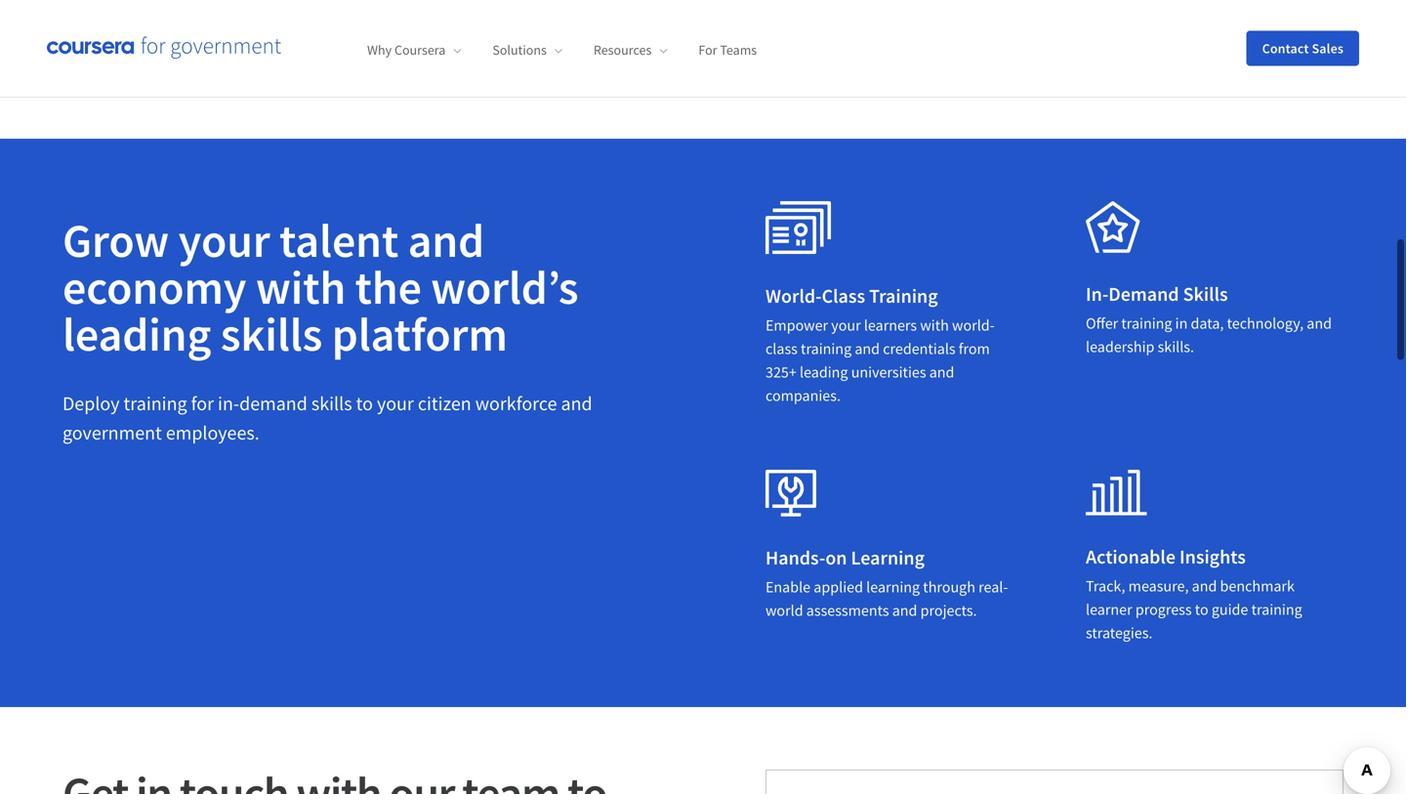 Task type: locate. For each thing, give the bounding box(es) containing it.
and inside grow your talent and economy with the world's leading skills platform
[[408, 211, 485, 270]]

325+
[[766, 362, 797, 382]]

the
[[355, 258, 422, 316]]

and inside in-demand skills offer training in data, technology, and leadership skills.
[[1307, 314, 1332, 333]]

solutions
[[493, 41, 547, 59]]

learning
[[851, 546, 925, 570]]

with left the
[[256, 258, 346, 316]]

hands-
[[766, 546, 826, 570]]

1 vertical spatial skills
[[311, 391, 352, 416]]

offer
[[1086, 314, 1119, 333]]

training down empower
[[801, 339, 852, 358]]

solutions link
[[493, 41, 563, 59]]

guide
[[1212, 600, 1249, 619]]

leading
[[63, 305, 211, 363], [800, 362, 848, 382]]

in-demand skills offer training in data, technology, and leadership skills.
[[1086, 282, 1332, 357]]

0 vertical spatial skills
[[221, 305, 323, 363]]

why
[[367, 41, 392, 59]]

training inside world-class training empower your learners with world- class training and credentials from 325+ leading universities and companies.
[[801, 339, 852, 358]]

2 horizontal spatial your
[[832, 316, 861, 335]]

and up platform on the left top of page
[[408, 211, 485, 270]]

to inside actionable insights track, measure, and benchmark learner progress to guide training strategies.
[[1195, 600, 1209, 619]]

in-
[[1086, 282, 1109, 306]]

data,
[[1191, 314, 1224, 333]]

grow
[[63, 211, 169, 270]]

1 horizontal spatial with
[[920, 316, 949, 335]]

coursera for government image
[[47, 37, 281, 60]]

contact sales
[[1263, 40, 1344, 57]]

with inside world-class training empower your learners with world- class training and credentials from 325+ leading universities and companies.
[[920, 316, 949, 335]]

and
[[408, 211, 485, 270], [1307, 314, 1332, 333], [855, 339, 880, 358], [930, 362, 955, 382], [561, 391, 593, 416], [1192, 576, 1217, 596], [893, 601, 918, 620]]

0 vertical spatial your
[[178, 211, 270, 270]]

training
[[1122, 314, 1173, 333], [801, 339, 852, 358], [124, 391, 187, 416], [1252, 600, 1303, 619]]

progress
[[1136, 600, 1192, 619]]

1 horizontal spatial to
[[1195, 600, 1209, 619]]

training down demand
[[1122, 314, 1173, 333]]

to inside deploy training for in-demand skills to your citizen workforce and government employees.
[[356, 391, 373, 416]]

in-demand skills image
[[1086, 201, 1141, 253]]

class
[[766, 339, 798, 358]]

hands-on learning enable applied learning through real- world assessments and projects.
[[766, 546, 1008, 620]]

2 vertical spatial your
[[377, 391, 414, 416]]

deploy training for in-demand skills to your citizen workforce and government employees.
[[63, 391, 593, 445]]

to left citizen
[[356, 391, 373, 416]]

to left guide
[[1195, 600, 1209, 619]]

training left for on the left of the page
[[124, 391, 187, 416]]

your inside world-class training empower your learners with world- class training and credentials from 325+ leading universities and companies.
[[832, 316, 861, 335]]

skills inside deploy training for in-demand skills to your citizen workforce and government employees.
[[311, 391, 352, 416]]

contact sales button
[[1247, 31, 1360, 66]]

0 horizontal spatial with
[[256, 258, 346, 316]]

training down benchmark
[[1252, 600, 1303, 619]]

skills
[[221, 305, 323, 363], [311, 391, 352, 416]]

grow your talent and economy with the world's leading skills platform
[[63, 211, 579, 363]]

world-class content image
[[766, 201, 832, 255]]

skills right demand
[[311, 391, 352, 416]]

your
[[178, 211, 270, 270], [832, 316, 861, 335], [377, 391, 414, 416]]

and down learning
[[893, 601, 918, 620]]

leading inside grow your talent and economy with the world's leading skills platform
[[63, 305, 211, 363]]

demand
[[239, 391, 308, 416]]

to
[[356, 391, 373, 416], [1195, 600, 1209, 619]]

skills up demand
[[221, 305, 323, 363]]

benchmark
[[1221, 576, 1295, 596]]

1 horizontal spatial your
[[377, 391, 414, 416]]

real-
[[979, 577, 1008, 597]]

track,
[[1086, 576, 1126, 596]]

with inside grow your talent and economy with the world's leading skills platform
[[256, 258, 346, 316]]

talent
[[280, 211, 399, 270]]

employees.
[[166, 421, 260, 445]]

and down insights
[[1192, 576, 1217, 596]]

resources link
[[594, 41, 668, 59]]

learners
[[864, 316, 917, 335]]

training inside actionable insights track, measure, and benchmark learner progress to guide training strategies.
[[1252, 600, 1303, 619]]

0 vertical spatial to
[[356, 391, 373, 416]]

why coursera
[[367, 41, 446, 59]]

world
[[766, 601, 804, 620]]

training inside deploy training for in-demand skills to your citizen workforce and government employees.
[[124, 391, 187, 416]]

and up universities
[[855, 339, 880, 358]]

1 vertical spatial your
[[832, 316, 861, 335]]

1 horizontal spatial leading
[[800, 362, 848, 382]]

with
[[256, 258, 346, 316], [920, 316, 949, 335]]

and inside deploy training for in-demand skills to your citizen workforce and government employees.
[[561, 391, 593, 416]]

applied
[[814, 577, 863, 597]]

with up credentials on the right of page
[[920, 316, 949, 335]]

0 horizontal spatial leading
[[63, 305, 211, 363]]

world-
[[766, 284, 822, 308]]

0 horizontal spatial your
[[178, 211, 270, 270]]

credentials
[[883, 339, 956, 358]]

and right technology, at top
[[1307, 314, 1332, 333]]

demand
[[1109, 282, 1180, 306]]

leading up the deploy
[[63, 305, 211, 363]]

contact
[[1263, 40, 1310, 57]]

0 horizontal spatial to
[[356, 391, 373, 416]]

in
[[1176, 314, 1188, 333]]

teams
[[720, 41, 757, 59]]

and right the workforce on the left of page
[[561, 391, 593, 416]]

leading up companies.
[[800, 362, 848, 382]]

for teams
[[699, 41, 757, 59]]

and inside the hands-on learning enable applied learning through real- world assessments and projects.
[[893, 601, 918, 620]]

world's
[[431, 258, 579, 316]]

on
[[826, 546, 847, 570]]

1 vertical spatial to
[[1195, 600, 1209, 619]]



Task type: vqa. For each thing, say whether or not it's contained in the screenshot.
"like" in the As an online student in the University of Michigan's School of Information, you'll prepare to be a leader in the field by developing an end-to-end perspective on data science. Past graduates from the School of Information's on-campus programs have a 95% job placement rate, and go on to become data scientists at places like Google, Facebook and Amazon.
no



Task type: describe. For each thing, give the bounding box(es) containing it.
skills
[[1184, 282, 1228, 306]]

measure,
[[1129, 576, 1189, 596]]

leadership
[[1086, 337, 1155, 357]]

coursera
[[395, 41, 446, 59]]

through
[[923, 577, 976, 597]]

actionable insights track, measure, and benchmark learner progress to guide training strategies.
[[1086, 545, 1303, 643]]

training
[[869, 284, 938, 308]]

why coursera link
[[367, 41, 461, 59]]

your inside grow your talent and economy with the world's leading skills platform
[[178, 211, 270, 270]]

in-
[[218, 391, 239, 416]]

strategies.
[[1086, 623, 1153, 643]]

class
[[822, 284, 866, 308]]

resources
[[594, 41, 652, 59]]

your inside deploy training for in-demand skills to your citizen workforce and government employees.
[[377, 391, 414, 416]]

for teams link
[[699, 41, 757, 59]]

master new skills image
[[766, 470, 817, 517]]

enable
[[766, 577, 811, 597]]

actionable insights image
[[1086, 470, 1148, 516]]

empower
[[766, 316, 828, 335]]

economy
[[63, 258, 247, 316]]

training inside in-demand skills offer training in data, technology, and leadership skills.
[[1122, 314, 1173, 333]]

for
[[699, 41, 718, 59]]

from
[[959, 339, 990, 358]]

leading inside world-class training empower your learners with world- class training and credentials from 325+ leading universities and companies.
[[800, 362, 848, 382]]

projects.
[[921, 601, 977, 620]]

sales
[[1312, 40, 1344, 57]]

skills.
[[1158, 337, 1195, 357]]

deploy
[[63, 391, 120, 416]]

platform
[[332, 305, 508, 363]]

citizen
[[418, 391, 472, 416]]

world-class training empower your learners with world- class training and credentials from 325+ leading universities and companies.
[[766, 284, 995, 405]]

for
[[191, 391, 214, 416]]

skills inside grow your talent and economy with the world's leading skills platform
[[221, 305, 323, 363]]

technology,
[[1227, 314, 1304, 333]]

companies.
[[766, 386, 841, 405]]

and down credentials on the right of page
[[930, 362, 955, 382]]

and inside actionable insights track, measure, and benchmark learner progress to guide training strategies.
[[1192, 576, 1217, 596]]

actionable
[[1086, 545, 1176, 569]]

insights
[[1180, 545, 1246, 569]]

universities
[[851, 362, 927, 382]]

learner
[[1086, 600, 1133, 619]]

workforce
[[475, 391, 557, 416]]

assessments
[[807, 601, 889, 620]]

world-
[[952, 316, 995, 335]]

learning
[[867, 577, 920, 597]]

government
[[63, 421, 162, 445]]



